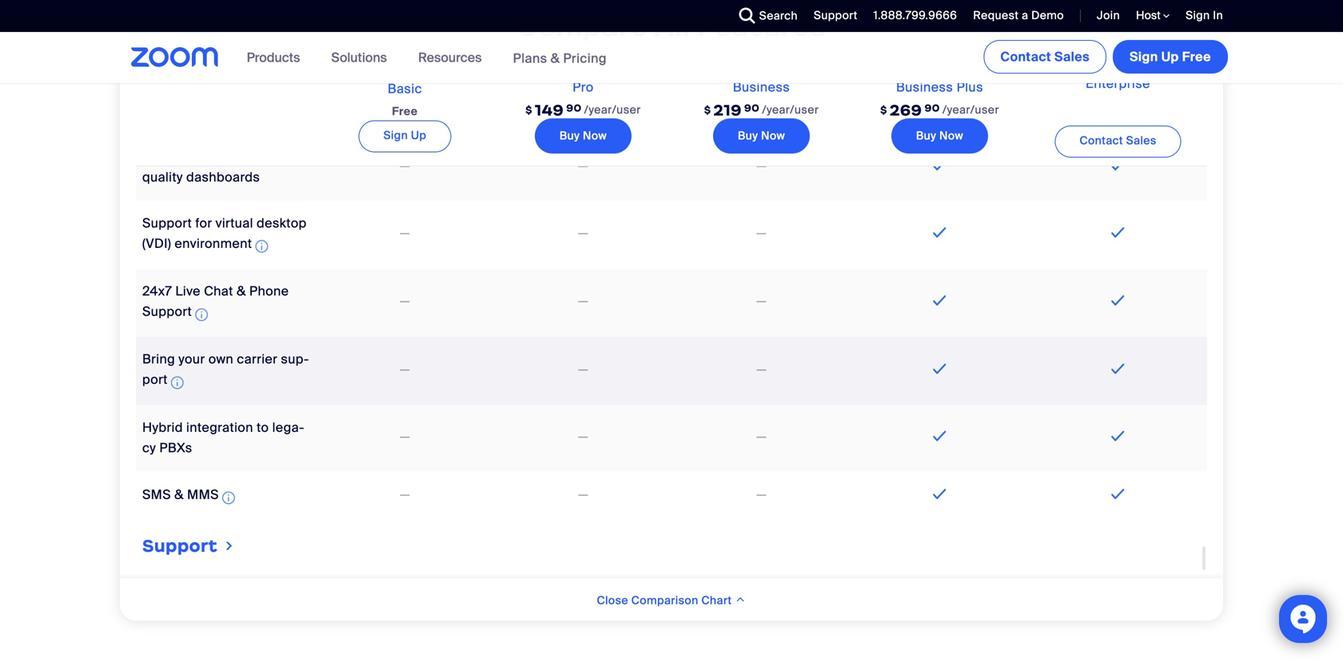 Task type: vqa. For each thing, say whether or not it's contained in the screenshot.
APPLICATION
no



Task type: locate. For each thing, give the bounding box(es) containing it.
1 horizontal spatial sales
[[1127, 133, 1157, 148]]

host
[[1137, 8, 1164, 23]]

up for sign up
[[411, 128, 427, 143]]

3 buy now link from the left
[[892, 118, 989, 154]]

$ left 269
[[881, 104, 888, 116]]

&
[[551, 50, 560, 67], [237, 283, 246, 300], [174, 486, 184, 503]]

buy down '$269.90 per year per user' element
[[917, 128, 937, 143]]

1 horizontal spatial 90
[[745, 102, 760, 114]]

1 horizontal spatial &
[[237, 283, 246, 300]]

90 inside $ 269 90 /year/user
[[925, 102, 941, 114]]

free down the sign in
[[1183, 48, 1212, 65]]

1 vertical spatial &
[[237, 283, 246, 300]]

now down $149.90 per year per user element in the top of the page
[[583, 128, 607, 143]]

3 now from the left
[[940, 128, 964, 143]]

sign left 'in'
[[1186, 8, 1211, 23]]

/year/user
[[584, 102, 641, 117], [762, 102, 819, 117], [943, 102, 1000, 117]]

0 vertical spatial up
[[1162, 48, 1180, 65]]

resources button
[[418, 32, 489, 83]]

contact sales down demo
[[1001, 48, 1090, 65]]

up down host dropdown button at top
[[1162, 48, 1180, 65]]

24x7 live chat & phone support application
[[142, 283, 289, 324]]

1 horizontal spatial $
[[704, 104, 711, 116]]

contact down enterprise
[[1080, 133, 1124, 148]]

0 horizontal spatial free
[[392, 104, 418, 119]]

1 horizontal spatial up
[[1162, 48, 1180, 65]]

& right chat
[[237, 283, 246, 300]]

2 horizontal spatial $
[[881, 104, 888, 116]]

0 horizontal spatial sign
[[384, 128, 408, 143]]

buy down $219.90 per year per user element
[[738, 128, 759, 143]]

$
[[526, 104, 533, 116], [704, 104, 711, 116], [881, 104, 888, 116]]

2 horizontal spatial buy now link
[[892, 118, 989, 154]]

0 vertical spatial contact
[[1001, 48, 1052, 65]]

0 vertical spatial &
[[551, 50, 560, 67]]

support inside cell
[[142, 535, 218, 557]]

support link
[[802, 0, 862, 32], [814, 8, 858, 23]]

phone
[[249, 283, 289, 300]]

sales down enterprise
[[1127, 133, 1157, 148]]

virtual
[[216, 215, 253, 231]]

banner
[[112, 32, 1232, 84]]

comparison
[[632, 593, 699, 608]]

sign up
[[384, 128, 427, 143]]

sms
[[142, 486, 171, 503]]

sales
[[1055, 48, 1090, 65], [1127, 133, 1157, 148]]

& right plans
[[551, 50, 560, 67]]

business
[[733, 79, 790, 95], [897, 79, 954, 95]]

sign in
[[1186, 8, 1224, 23]]

products
[[247, 49, 300, 66]]

environment
[[175, 235, 252, 252]]

included image
[[930, 155, 951, 175], [930, 223, 951, 242], [930, 291, 951, 310], [1108, 359, 1129, 378], [930, 426, 951, 445], [1108, 484, 1129, 503]]

2 horizontal spatial now
[[940, 128, 964, 143]]

$ inside $ 149 90 /year/user
[[526, 104, 533, 116]]

for
[[195, 215, 212, 231]]

support left the right icon
[[142, 535, 218, 557]]

1 horizontal spatial sign
[[1130, 48, 1159, 65]]

2 $ from the left
[[704, 104, 711, 116]]

90 inside $ 149 90 /year/user
[[567, 102, 582, 114]]

1 buy from the left
[[560, 128, 580, 143]]

1 horizontal spatial buy now link
[[713, 118, 810, 154]]

0 horizontal spatial business
[[733, 79, 790, 95]]

support
[[814, 8, 858, 23], [142, 215, 192, 231], [142, 303, 192, 320], [142, 535, 218, 557]]

/year/user inside $ 219 90 /year/user
[[762, 102, 819, 117]]

90
[[567, 102, 582, 114], [745, 102, 760, 114], [925, 102, 941, 114]]

$149.90 per year per user element
[[526, 94, 641, 127]]

2 horizontal spatial buy
[[917, 128, 937, 143]]

business up $ 269 90 /year/user
[[897, 79, 954, 95]]

bring your own carrier sup port application
[[142, 351, 309, 392]]

banner containing contact sales
[[112, 32, 1232, 84]]

269
[[890, 100, 923, 120]]

1 90 from the left
[[567, 102, 582, 114]]

now down '$269.90 per year per user' element
[[940, 128, 964, 143]]

in
[[1214, 8, 1224, 23]]

contact sales down enterprise
[[1080, 133, 1157, 148]]

buy now down $149.90 per year per user element in the top of the page
[[560, 128, 607, 143]]

1 $ from the left
[[526, 104, 533, 116]]

/year/user for 269
[[943, 102, 1000, 117]]

contact sales inside meetings navigation
[[1001, 48, 1090, 65]]

business for business
[[733, 79, 790, 95]]

2 buy now link from the left
[[713, 118, 810, 154]]

0 horizontal spatial $
[[526, 104, 533, 116]]

/year/user down 'plus'
[[943, 102, 1000, 117]]

buy now down $219.90 per year per user element
[[738, 128, 786, 143]]

1 vertical spatial up
[[411, 128, 427, 143]]

buy now for 219
[[738, 128, 786, 143]]

join
[[1097, 8, 1121, 23]]

buy now link
[[535, 118, 632, 154], [713, 118, 810, 154], [892, 118, 989, 154]]

2 buy now from the left
[[738, 128, 786, 143]]

sign up free button
[[1113, 40, 1229, 74]]

buy down $149.90 per year per user element in the top of the page
[[560, 128, 580, 143]]

$ left 219
[[704, 104, 711, 116]]

$269.90 per year per user element
[[881, 94, 1000, 127]]

90 for 269
[[925, 102, 941, 114]]

1 vertical spatial free
[[392, 104, 418, 119]]

2 horizontal spatial /year/user
[[943, 102, 1000, 117]]

0 horizontal spatial contact
[[1001, 48, 1052, 65]]

business up $ 219 90 /year/user
[[733, 79, 790, 95]]

$ left 149
[[526, 104, 533, 116]]

1 vertical spatial contact sales
[[1080, 133, 1157, 148]]

sign in link
[[1174, 0, 1232, 32], [1186, 8, 1224, 23]]

90 down pro
[[567, 102, 582, 114]]

& right the sms
[[174, 486, 184, 503]]

0 horizontal spatial buy now
[[560, 128, 607, 143]]

sales down demo
[[1055, 48, 1090, 65]]

2 business from the left
[[897, 79, 954, 95]]

90 right 219
[[745, 102, 760, 114]]

/year/user down pro
[[584, 102, 641, 117]]

buy for 149
[[560, 128, 580, 143]]

join link
[[1085, 0, 1125, 32], [1097, 8, 1121, 23]]

cy
[[142, 419, 304, 456]]

up down basic free
[[411, 128, 427, 143]]

buy now down '$269.90 per year per user' element
[[917, 128, 964, 143]]

search button
[[728, 0, 802, 32]]

bring your own carrier support image
[[171, 373, 184, 392]]

3 buy from the left
[[917, 128, 937, 143]]

contact sales inside support application
[[1080, 133, 1157, 148]]

plans & pricing link
[[513, 50, 607, 67], [513, 50, 607, 67]]

business for business plus
[[897, 79, 954, 95]]

0 horizontal spatial &
[[174, 486, 184, 503]]

request a demo
[[974, 8, 1065, 23]]

/year/user for 149
[[584, 102, 641, 117]]

$ inside $ 219 90 /year/user
[[704, 104, 711, 116]]

search
[[760, 8, 798, 23]]

1 buy now link from the left
[[535, 118, 632, 154]]

close comparison chart
[[597, 593, 735, 608]]

support down '24x7'
[[142, 303, 192, 320]]

0 vertical spatial free
[[1183, 48, 1212, 65]]

plans & pricing
[[513, 50, 607, 67]]

$ 269 90 /year/user
[[881, 100, 1000, 120]]

2 vertical spatial sign
[[384, 128, 408, 143]]

real time reporting and quality dashboards
[[142, 148, 288, 185]]

sign
[[1186, 8, 1211, 23], [1130, 48, 1159, 65], [384, 128, 408, 143]]

2 /year/user from the left
[[762, 102, 819, 117]]

2 horizontal spatial buy now
[[917, 128, 964, 143]]

1 buy now from the left
[[560, 128, 607, 143]]

now
[[583, 128, 607, 143], [761, 128, 786, 143], [940, 128, 964, 143]]

0 horizontal spatial buy
[[560, 128, 580, 143]]

90 for 219
[[745, 102, 760, 114]]

2 horizontal spatial &
[[551, 50, 560, 67]]

live
[[175, 283, 201, 300]]

quality
[[142, 169, 183, 185]]

support up (vdi) on the left of the page
[[142, 215, 192, 231]]

1 horizontal spatial buy now
[[738, 128, 786, 143]]

/year/user right 219
[[762, 102, 819, 117]]

sign up enterprise
[[1130, 48, 1159, 65]]

support application
[[136, 0, 1208, 572]]

contact sales link
[[984, 40, 1107, 74], [1055, 125, 1182, 157]]

1 vertical spatial sign
[[1130, 48, 1159, 65]]

0 horizontal spatial up
[[411, 128, 427, 143]]

3 $ from the left
[[881, 104, 888, 116]]

all
[[654, 9, 691, 43]]

& inside application
[[174, 486, 184, 503]]

1 now from the left
[[583, 128, 607, 143]]

contact sales link down demo
[[984, 40, 1107, 74]]

free down basic
[[392, 104, 418, 119]]

& inside product information navigation
[[551, 50, 560, 67]]

not included image
[[397, 157, 413, 176], [576, 157, 591, 176], [754, 157, 770, 176], [397, 224, 413, 243], [576, 224, 591, 243], [397, 292, 413, 311], [576, 292, 591, 311], [397, 360, 413, 379], [754, 360, 770, 379], [576, 427, 591, 447], [754, 427, 770, 447], [397, 485, 413, 505], [576, 485, 591, 505], [754, 485, 770, 505]]

3 /year/user from the left
[[943, 102, 1000, 117]]

0 horizontal spatial now
[[583, 128, 607, 143]]

2 now from the left
[[761, 128, 786, 143]]

not included image
[[754, 224, 770, 243], [754, 292, 770, 311], [576, 360, 591, 379], [397, 427, 413, 447]]

hybrid integration to lega cy pbxs
[[142, 419, 304, 456]]

contact sales
[[1001, 48, 1090, 65], [1080, 133, 1157, 148]]

1 vertical spatial contact
[[1080, 133, 1124, 148]]

$ for 149
[[526, 104, 533, 116]]

own
[[209, 351, 234, 368]]

/year/user inside $ 269 90 /year/user
[[943, 102, 1000, 117]]

2 horizontal spatial sign
[[1186, 8, 1211, 23]]

contact sales link down enterprise
[[1055, 125, 1182, 157]]

90 inside $ 219 90 /year/user
[[745, 102, 760, 114]]

0 horizontal spatial sales
[[1055, 48, 1090, 65]]

$ inside $ 269 90 /year/user
[[881, 104, 888, 116]]

demo
[[1032, 8, 1065, 23]]

0 horizontal spatial buy now link
[[535, 118, 632, 154]]

buy
[[560, 128, 580, 143], [738, 128, 759, 143], [917, 128, 937, 143]]

host button
[[1137, 8, 1170, 23]]

request a demo link
[[962, 0, 1069, 32], [974, 8, 1065, 23]]

product information navigation
[[235, 32, 619, 84]]

2 vertical spatial &
[[174, 486, 184, 503]]

0 vertical spatial contact sales
[[1001, 48, 1090, 65]]

up
[[1162, 48, 1180, 65], [411, 128, 427, 143]]

1.888.799.9666 button
[[862, 0, 962, 32], [874, 8, 958, 23]]

1 horizontal spatial contact
[[1080, 133, 1124, 148]]

sign inside button
[[1130, 48, 1159, 65]]

1 /year/user from the left
[[584, 102, 641, 117]]

$219.90 per year per user element
[[704, 94, 819, 127]]

2 buy from the left
[[738, 128, 759, 143]]

1 horizontal spatial business
[[897, 79, 954, 95]]

1 horizontal spatial free
[[1183, 48, 1212, 65]]

buy now
[[560, 128, 607, 143], [738, 128, 786, 143], [917, 128, 964, 143]]

join link left host on the top right
[[1085, 0, 1125, 32]]

up inside application
[[411, 128, 427, 143]]

included image
[[1108, 155, 1129, 175], [1108, 223, 1129, 242], [1108, 291, 1129, 310], [930, 359, 951, 378], [1108, 426, 1129, 445], [930, 484, 951, 503]]

0 vertical spatial sign
[[1186, 8, 1211, 23]]

now down $219.90 per year per user element
[[761, 128, 786, 143]]

1 horizontal spatial now
[[761, 128, 786, 143]]

0 horizontal spatial 90
[[567, 102, 582, 114]]

close
[[597, 593, 629, 608]]

2 horizontal spatial 90
[[925, 102, 941, 114]]

now for 269
[[940, 128, 964, 143]]

buy now for 269
[[917, 128, 964, 143]]

/year/user inside $ 149 90 /year/user
[[584, 102, 641, 117]]

& inside "24x7 live chat & phone support"
[[237, 283, 246, 300]]

sign down basic free
[[384, 128, 408, 143]]

90 down business plus
[[925, 102, 941, 114]]

3 buy now from the left
[[917, 128, 964, 143]]

your
[[179, 351, 205, 368]]

0 horizontal spatial /year/user
[[584, 102, 641, 117]]

1 horizontal spatial /year/user
[[762, 102, 819, 117]]

1 horizontal spatial buy
[[738, 128, 759, 143]]

sign inside support application
[[384, 128, 408, 143]]

3 90 from the left
[[925, 102, 941, 114]]

contact down a
[[1001, 48, 1052, 65]]

free
[[1183, 48, 1212, 65], [392, 104, 418, 119]]

sales inside meetings navigation
[[1055, 48, 1090, 65]]

up inside button
[[1162, 48, 1180, 65]]

1 vertical spatial sales
[[1127, 133, 1157, 148]]

& for mms
[[174, 486, 184, 503]]

0 vertical spatial sales
[[1055, 48, 1090, 65]]

1 business from the left
[[733, 79, 790, 95]]

contact
[[1001, 48, 1052, 65], [1080, 133, 1124, 148]]

sms & mms
[[142, 486, 219, 503]]

1.888.799.9666
[[874, 8, 958, 23]]

2 90 from the left
[[745, 102, 760, 114]]

desktop
[[257, 215, 307, 231]]

reporting
[[204, 148, 261, 165]]

0 vertical spatial contact sales link
[[984, 40, 1107, 74]]

pbxs
[[159, 439, 192, 456]]



Task type: describe. For each thing, give the bounding box(es) containing it.
hybrid
[[142, 419, 183, 436]]

meetings navigation
[[981, 32, 1232, 77]]

$ for 219
[[704, 104, 711, 116]]

to
[[257, 419, 269, 436]]

/year/user for 219
[[762, 102, 819, 117]]

support inside support for virtual desktop (vdi) environment
[[142, 215, 192, 231]]

contact inside support application
[[1080, 133, 1124, 148]]

port
[[142, 351, 309, 388]]

enterprise
[[1086, 75, 1151, 92]]

sign up link
[[359, 120, 451, 152]]

free inside button
[[1183, 48, 1212, 65]]

basic free
[[388, 80, 422, 119]]

sign for sign up free
[[1130, 48, 1159, 65]]

chart
[[702, 593, 732, 608]]

up for sign up free
[[1162, 48, 1180, 65]]

compare all features
[[517, 9, 826, 43]]

buy now link for 219
[[713, 118, 810, 154]]

buy now link for 149
[[535, 118, 632, 154]]

solutions
[[331, 49, 387, 66]]

$ 219 90 /year/user
[[704, 100, 819, 120]]

right image
[[223, 538, 236, 554]]

request
[[974, 8, 1019, 23]]

carrier
[[237, 351, 278, 368]]

join link up meetings navigation
[[1097, 8, 1121, 23]]

149
[[535, 100, 564, 120]]

sms & mms application
[[142, 486, 238, 507]]

now for 219
[[761, 128, 786, 143]]

pricing
[[563, 50, 607, 67]]

integration
[[186, 419, 253, 436]]

pro
[[573, 79, 594, 95]]

24x7
[[142, 283, 172, 300]]

support inside "24x7 live chat & phone support"
[[142, 303, 192, 320]]

sms & mms image
[[222, 488, 235, 507]]

features
[[698, 9, 826, 43]]

219
[[714, 100, 742, 120]]

bring your own carrier sup port
[[142, 351, 309, 388]]

zoom logo image
[[131, 47, 219, 67]]

now for 149
[[583, 128, 607, 143]]

sup
[[281, 351, 309, 368]]

& for pricing
[[551, 50, 560, 67]]

sales inside support application
[[1127, 133, 1157, 148]]

support for virtual desktop (vdi) environment
[[142, 215, 307, 252]]

contact inside meetings navigation
[[1001, 48, 1052, 65]]

business plus
[[897, 79, 984, 95]]

$ for 269
[[881, 104, 888, 116]]

support cell
[[136, 527, 1208, 565]]

plans
[[513, 50, 548, 67]]

basic
[[388, 80, 422, 97]]

support for virtual desktop (vdi) environment image
[[255, 237, 268, 256]]

mms
[[187, 486, 219, 503]]

and
[[265, 148, 288, 165]]

buy for 269
[[917, 128, 937, 143]]

dashboards
[[186, 169, 260, 185]]

support for virtual desktop (vdi) environment application
[[142, 215, 307, 256]]

$ 149 90 /year/user
[[526, 100, 641, 120]]

chat
[[204, 283, 233, 300]]

resources
[[418, 49, 482, 66]]

buy now link for 269
[[892, 118, 989, 154]]

real
[[142, 148, 170, 165]]

24x7 live chat & phone support image
[[195, 305, 208, 324]]

plus
[[957, 79, 984, 95]]

contact sales link inside meetings navigation
[[984, 40, 1107, 74]]

buy for 219
[[738, 128, 759, 143]]

sign up free
[[1130, 48, 1212, 65]]

a
[[1022, 8, 1029, 23]]

buy now for 149
[[560, 128, 607, 143]]

90 for 149
[[567, 102, 582, 114]]

solutions button
[[331, 32, 394, 83]]

support right search
[[814, 8, 858, 23]]

free inside basic free
[[392, 104, 418, 119]]

sign for sign in
[[1186, 8, 1211, 23]]

1 vertical spatial contact sales link
[[1055, 125, 1182, 157]]

lega
[[272, 419, 304, 436]]

products button
[[247, 32, 307, 83]]

24x7 live chat & phone support
[[142, 283, 289, 320]]

compare
[[517, 9, 648, 43]]

time
[[173, 148, 201, 165]]

(vdi)
[[142, 235, 171, 252]]

sign for sign up
[[384, 128, 408, 143]]

bring
[[142, 351, 175, 368]]



